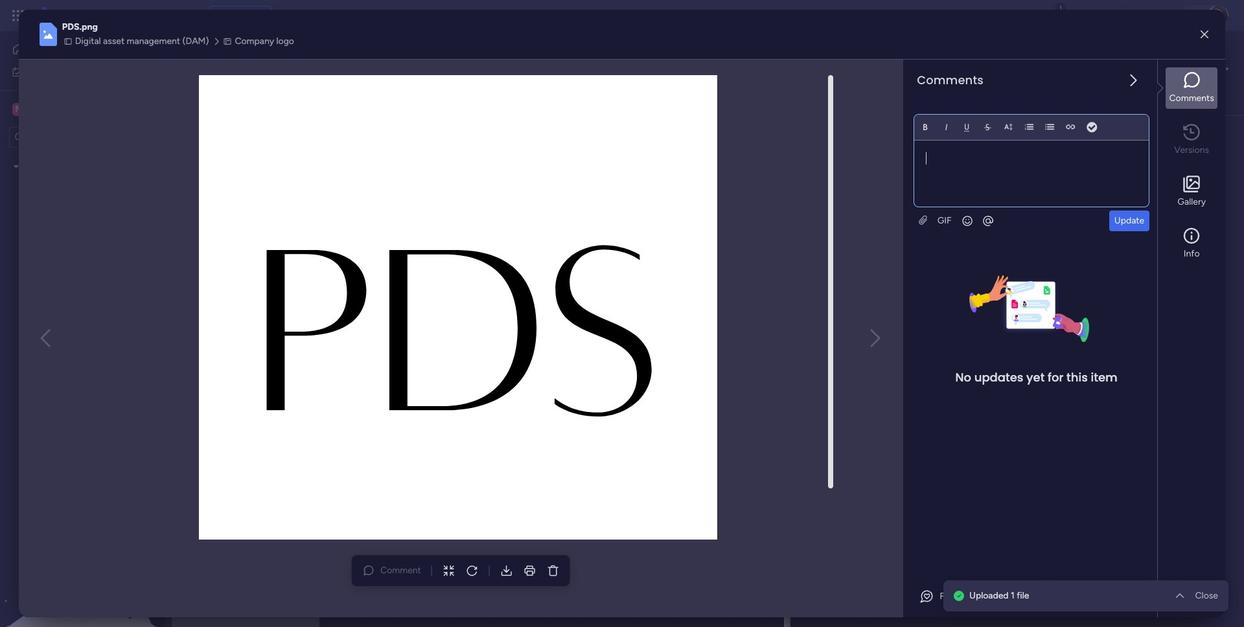 Task type: vqa. For each thing, say whether or not it's contained in the screenshot.
and
no



Task type: locate. For each thing, give the bounding box(es) containing it.
out
[[852, 159, 866, 170]]

management up digital asset management (dam) button
[[131, 8, 201, 23]]

no
[[956, 370, 972, 386]]

1 vertical spatial company
[[805, 62, 863, 78]]

asset
[[103, 35, 125, 46], [267, 41, 322, 70]]

yet
[[1027, 370, 1045, 386]]

this inside learn more about this package of templates here: https://youtu.be/9x6_kyyrn_e see more
[[272, 72, 287, 83]]

1. numbers image
[[1025, 122, 1034, 131]]

company down close image
[[805, 62, 863, 78]]

file
[[834, 136, 846, 147], [885, 159, 898, 170], [1017, 590, 1029, 601]]

comments left the add view image
[[1170, 92, 1214, 103]]

0 vertical spatial this
[[272, 72, 287, 83]]

1 horizontal spatial of
[[868, 159, 877, 170]]

1 vertical spatial company logo
[[805, 62, 891, 78]]

feedback
[[940, 591, 979, 602]]

videos
[[223, 599, 263, 615]]

digital asset management (dam) button
[[62, 34, 213, 48]]

0 vertical spatial see
[[227, 10, 242, 21]]

n
[[15, 103, 22, 114]]

logo up /
[[866, 62, 891, 78]]

add file
[[815, 136, 846, 147]]

show board description image
[[550, 49, 565, 62]]

0 vertical spatial company logo
[[235, 35, 294, 46]]

0 horizontal spatial (dam)
[[183, 35, 209, 46]]

Progress field
[[578, 411, 620, 425]]

pds.png for pds.png files gallery
[[811, 292, 846, 303]]

0 horizontal spatial logo
[[276, 35, 294, 46]]

company logo down 'plans'
[[235, 35, 294, 46]]

of
[[326, 72, 334, 83], [868, 159, 877, 170]]

lottie animation image
[[0, 496, 165, 627]]

1 vertical spatial logo
[[866, 62, 891, 78]]

for
[[1048, 370, 1064, 386]]

1 horizontal spatial company
[[805, 62, 863, 78]]

digital asset management (dam) down the monday work management
[[75, 35, 209, 46]]

file right out
[[885, 159, 898, 170]]

management down the monday work management
[[127, 35, 180, 46]]

showing
[[809, 159, 844, 170]]

2 vertical spatial file
[[1017, 590, 1029, 601]]

pds.png
[[62, 21, 98, 32], [811, 292, 846, 303]]

subitem
[[311, 255, 345, 266]]

1 horizontal spatial logo
[[866, 62, 891, 78]]

see inside learn more about this package of templates here: https://youtu.be/9x6_kyyrn_e see more
[[533, 71, 548, 82]]

emoji image
[[961, 214, 974, 227]]

67%
[[634, 344, 652, 356]]

0 vertical spatial company
[[235, 35, 274, 46]]

1 inside button
[[869, 96, 872, 107]]

caret down image
[[14, 162, 19, 171]]

company logo up updates / 1
[[805, 62, 891, 78]]

of right out
[[868, 159, 877, 170]]

digital asset management (dam)
[[75, 35, 209, 46], [197, 41, 541, 70]]

add view image
[[1216, 97, 1221, 107]]

see left 'plans'
[[227, 10, 242, 21]]

1 right uploaded
[[1011, 590, 1015, 601]]

italic image
[[942, 122, 951, 131]]

0 vertical spatial comments
[[917, 72, 984, 88]]

0 vertical spatial pds.png
[[62, 21, 98, 32]]

1 horizontal spatial see
[[533, 71, 548, 82]]

lottie animation element
[[0, 496, 165, 627]]

comments
[[917, 72, 984, 88], [1170, 92, 1214, 103]]

logo up package
[[276, 35, 294, 46]]

1 horizontal spatial company logo
[[805, 62, 891, 78]]

owner
[[431, 256, 458, 267]]

0 horizontal spatial pds.png
[[62, 21, 98, 32]]

1 horizontal spatial james peterson image
[[1208, 5, 1229, 26]]

pds.png up home button
[[62, 21, 98, 32]]

list box
[[0, 153, 165, 419]]

0 vertical spatial logo
[[276, 35, 294, 46]]

0 horizontal spatial asset
[[103, 35, 125, 46]]

asset
[[223, 130, 246, 141]]

(dam) up https://youtu.be/9x6_kyyrn_e
[[474, 41, 541, 70]]

1 horizontal spatial (dam)
[[474, 41, 541, 70]]

0 vertical spatial of
[[326, 72, 334, 83]]

pds.png for pds.png
[[62, 21, 98, 32]]

help image
[[1163, 9, 1176, 22]]

digital asset management (dam) up templates
[[197, 41, 541, 70]]

close button
[[1190, 586, 1224, 607]]

link image
[[1066, 122, 1075, 131]]

this right "about" on the left of page
[[272, 72, 287, 83]]

plans
[[244, 10, 266, 21]]

0 horizontal spatial james peterson image
[[1180, 61, 1196, 78]]

package
[[289, 72, 323, 83]]

company down 'plans'
[[235, 35, 274, 46]]

digital
[[75, 35, 101, 46], [197, 41, 262, 70]]

0 vertical spatial file
[[834, 136, 846, 147]]

/
[[863, 96, 866, 107]]

files
[[822, 309, 840, 320]]

1 vertical spatial this
[[1067, 370, 1088, 386]]

dapulse attachment image
[[919, 215, 927, 226]]

gif button
[[933, 210, 957, 231]]

file right uploaded
[[1017, 590, 1029, 601]]

search everything image
[[1134, 9, 1147, 22]]

learn more about this package of templates here: https://youtu.be/9x6_kyyrn_e see more
[[198, 71, 572, 83]]

underline image
[[963, 122, 972, 131]]

of right package
[[326, 72, 334, 83]]

see inside button
[[227, 10, 242, 21]]

my work image
[[12, 66, 23, 77]]

Owner field
[[427, 254, 461, 269]]

0 horizontal spatial company
[[235, 35, 274, 46]]

james peterson image
[[1208, 5, 1229, 26], [1180, 61, 1196, 78]]

this right for
[[1067, 370, 1088, 386]]

logo
[[276, 35, 294, 46], [866, 62, 891, 78]]

0 horizontal spatial company logo
[[235, 35, 294, 46]]

(dam) up the learn
[[183, 35, 209, 46]]

0 horizontal spatial comments
[[917, 72, 984, 88]]

about
[[246, 72, 270, 83]]

asset down the work
[[103, 35, 125, 46]]

1 vertical spatial of
[[868, 159, 877, 170]]

company logo
[[235, 35, 294, 46], [805, 62, 891, 78]]

None search field
[[881, 131, 1003, 152]]

pds.png up files
[[811, 292, 846, 303]]

digital up more
[[197, 41, 262, 70]]

0 horizontal spatial file
[[834, 136, 846, 147]]

1 horizontal spatial file
[[885, 159, 898, 170]]

of inside learn more about this package of templates here: https://youtu.be/9x6_kyyrn_e see more
[[326, 72, 334, 83]]

1 vertical spatial see
[[533, 71, 548, 82]]

item
[[1091, 370, 1118, 386]]

strikethrough image
[[983, 122, 992, 131]]

digital inside button
[[75, 35, 101, 46]]

1 right /
[[869, 96, 872, 107]]

see
[[227, 10, 242, 21], [533, 71, 548, 82]]

pds.png inside pds.png files gallery
[[811, 292, 846, 303]]

Status field
[[504, 254, 537, 269]]

n button
[[9, 98, 129, 120]]

asset up package
[[267, 41, 322, 70]]

gallery
[[842, 309, 869, 320]]

notifications image
[[1017, 9, 1030, 22]]

https://youtu.be/9x6_kyyrn_e
[[402, 72, 526, 83]]

digital down monday
[[75, 35, 101, 46]]

updates / 1 button
[[806, 92, 872, 112]]

new
[[202, 130, 221, 141]]

company inside company logo field
[[805, 62, 863, 78]]

this
[[272, 72, 287, 83], [1067, 370, 1088, 386]]

new asset
[[202, 130, 246, 141]]

Search for files search field
[[881, 131, 1003, 152]]

file right the add
[[834, 136, 846, 147]]

management
[[131, 8, 201, 23], [127, 35, 180, 46], [327, 41, 469, 70]]

1 horizontal spatial comments
[[1170, 92, 1214, 103]]

option
[[0, 155, 165, 157]]

0 horizontal spatial of
[[326, 72, 334, 83]]

1 image
[[1055, 1, 1067, 15]]

0 horizontal spatial see
[[227, 10, 242, 21]]

1 vertical spatial pds.png
[[811, 292, 846, 303]]

see left more at the top left of the page
[[533, 71, 548, 82]]

add
[[815, 136, 831, 147]]

gif
[[938, 215, 952, 226]]

0 horizontal spatial digital
[[75, 35, 101, 46]]

0 vertical spatial james peterson image
[[1208, 5, 1229, 26]]

comments up italic icon
[[917, 72, 984, 88]]

1 vertical spatial comments
[[1170, 92, 1214, 103]]

1 horizontal spatial pds.png
[[811, 292, 846, 303]]

more
[[551, 71, 572, 82]]

(dam)
[[183, 35, 209, 46], [474, 41, 541, 70]]

digital asset management (dam) inside button
[[75, 35, 209, 46]]

1
[[869, 96, 872, 107], [846, 159, 850, 170], [879, 159, 883, 170], [1011, 590, 1015, 601]]

logo inside button
[[276, 35, 294, 46]]

0 horizontal spatial this
[[272, 72, 287, 83]]

gallery layout group
[[1148, 131, 1198, 152]]

company
[[235, 35, 274, 46], [805, 62, 863, 78]]



Task type: describe. For each thing, give the bounding box(es) containing it.
more
[[223, 72, 244, 83]]

add file button
[[809, 131, 851, 152]]

updates / 1
[[826, 96, 872, 107]]

see plans button
[[209, 6, 272, 25]]

learn
[[198, 72, 221, 83]]

no updates yet for this item
[[956, 370, 1118, 386]]

company logo inside button
[[235, 35, 294, 46]]

files gallery button
[[809, 308, 873, 322]]

management inside button
[[127, 35, 180, 46]]

Videos field
[[220, 599, 267, 616]]

1 horizontal spatial digital
[[197, 41, 262, 70]]

work
[[105, 8, 128, 23]]

inbox image
[[1045, 9, 1058, 22]]

add to favorites image
[[572, 49, 585, 62]]

Company logo field
[[802, 62, 1172, 78]]

company inside company logo button
[[235, 35, 274, 46]]

workspace image
[[12, 102, 25, 116]]

company logo inside field
[[805, 62, 891, 78]]

uploaded
[[970, 590, 1009, 601]]

management up here:
[[327, 41, 469, 70]]

mention image
[[982, 214, 995, 227]]

showing 1 out of 1 file
[[809, 159, 898, 170]]

size image
[[1004, 122, 1013, 131]]

feedback button
[[914, 587, 984, 608]]

info
[[1184, 248, 1200, 259]]

logo inside field
[[866, 62, 891, 78]]

asset inside button
[[103, 35, 125, 46]]

creative requests, main board element
[[0, 200, 165, 222]]

1 vertical spatial file
[[885, 159, 898, 170]]

home button
[[8, 39, 139, 60]]

&bull; bullets image
[[1046, 122, 1055, 131]]

download image
[[1208, 135, 1221, 148]]

digital asset management (dam), main board element
[[0, 178, 165, 200]]

1 vertical spatial james peterson image
[[1180, 61, 1196, 78]]

comments button
[[1166, 67, 1218, 109]]

uploaded 1 file
[[970, 590, 1029, 601]]

here:
[[379, 72, 400, 83]]

Digital asset management (DAM) field
[[194, 41, 544, 70]]

2 horizontal spatial file
[[1017, 590, 1029, 601]]

apps image
[[1102, 9, 1115, 22]]

comments inside button
[[1170, 92, 1214, 103]]

invite members image
[[1074, 9, 1087, 22]]

select product image
[[12, 9, 25, 22]]

close image
[[806, 47, 814, 57]]

checklist image
[[1087, 123, 1097, 132]]

new asset button
[[196, 125, 251, 146]]

1 left out
[[846, 159, 850, 170]]

search image
[[987, 137, 998, 147]]

bold image
[[921, 122, 930, 131]]

update button
[[1109, 210, 1150, 231]]

1 horizontal spatial asset
[[267, 41, 322, 70]]

company logo button
[[222, 34, 298, 48]]

close
[[1195, 590, 1218, 601]]

pds.png files gallery
[[811, 292, 869, 320]]

gallery button
[[1166, 171, 1218, 212]]

updates
[[826, 96, 861, 107]]

file inside add file button
[[834, 136, 846, 147]]

updates
[[975, 370, 1024, 386]]

monday work management
[[58, 8, 201, 23]]

1 right out
[[879, 159, 883, 170]]

monday
[[58, 8, 102, 23]]

status
[[507, 256, 533, 267]]

info button
[[1166, 223, 1218, 264]]

gallery
[[1178, 196, 1206, 207]]

there's a configuration issue.
select which status columns will affect the progress calculation image
[[623, 413, 633, 424]]

(dam) inside button
[[183, 35, 209, 46]]

templates
[[336, 72, 377, 83]]

see plans
[[227, 10, 266, 21]]

1 horizontal spatial this
[[1067, 370, 1088, 386]]

progress
[[581, 413, 616, 424]]

see more link
[[532, 71, 573, 84]]

website homepage redesign, main board element
[[0, 222, 165, 244]]

home
[[30, 43, 55, 54]]

update
[[1115, 215, 1145, 226]]



